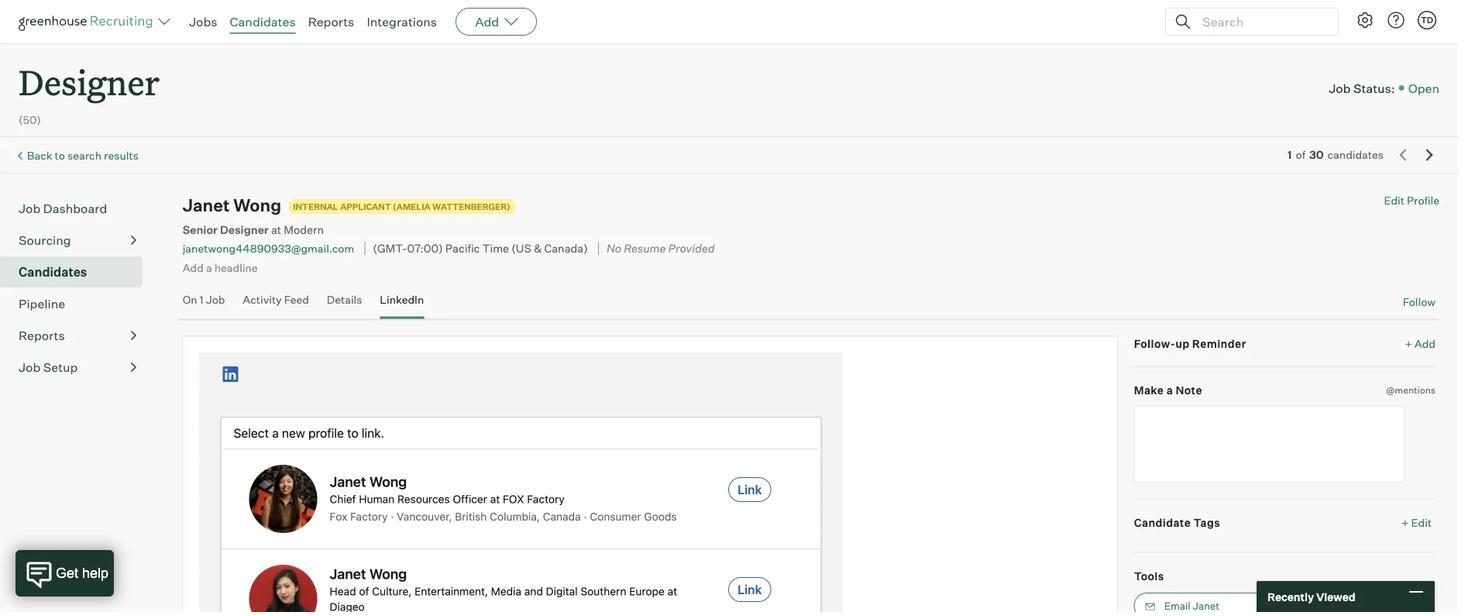 Task type: describe. For each thing, give the bounding box(es) containing it.
back
[[27, 149, 52, 162]]

1 vertical spatial candidates
[[19, 264, 87, 280]]

on 1 job
[[183, 293, 225, 307]]

add for add
[[475, 14, 499, 29]]

pipeline link
[[19, 295, 136, 313]]

of
[[1296, 148, 1306, 162]]

candidate tags
[[1134, 516, 1221, 529]]

1 vertical spatial candidates link
[[19, 263, 136, 281]]

configure image
[[1356, 11, 1375, 29]]

resume
[[624, 241, 666, 255]]

results
[[104, 149, 139, 162]]

edit profile
[[1384, 194, 1440, 207]]

jobs
[[189, 14, 217, 29]]

tags
[[1194, 516, 1221, 529]]

follow link
[[1403, 295, 1436, 310]]

job right on
[[206, 293, 225, 307]]

at
[[271, 223, 281, 237]]

senior
[[183, 223, 218, 237]]

internal applicant (amelia wattenberger)
[[293, 201, 510, 212]]

up
[[1176, 337, 1190, 350]]

make a note
[[1134, 384, 1203, 397]]

(amelia
[[393, 201, 431, 212]]

reminder
[[1193, 337, 1247, 350]]

no resume provided
[[607, 241, 715, 255]]

applicant
[[340, 201, 391, 212]]

(us
[[512, 241, 531, 255]]

wattenberger)
[[432, 201, 510, 212]]

job for job status:
[[1329, 80, 1351, 96]]

07:00)
[[407, 241, 443, 255]]

pipeline
[[19, 296, 65, 312]]

search
[[67, 149, 102, 162]]

job setup link
[[19, 358, 136, 377]]

30
[[1310, 148, 1324, 162]]

canada)
[[544, 241, 588, 255]]

a for make
[[1167, 384, 1173, 397]]

headline
[[214, 261, 258, 274]]

+ for + add
[[1405, 337, 1413, 350]]

td button
[[1415, 8, 1440, 33]]

a for add
[[206, 261, 212, 274]]

edit profile link
[[1384, 194, 1440, 207]]

feed
[[284, 293, 309, 307]]

tools
[[1134, 569, 1164, 583]]

no
[[607, 241, 622, 255]]

janetwong44890933@gmail.com link
[[183, 242, 354, 255]]

follow-
[[1134, 337, 1176, 350]]

details link
[[327, 293, 362, 316]]

janet wong
[[183, 195, 281, 216]]

add for add a headline
[[183, 261, 204, 274]]

+ edit
[[1402, 516, 1432, 529]]

(gmt-
[[373, 241, 407, 255]]

back to search results link
[[27, 149, 139, 162]]

dashboard
[[43, 201, 107, 216]]

pacific
[[445, 241, 480, 255]]

0 vertical spatial reports
[[308, 14, 354, 29]]

internal
[[293, 201, 339, 212]]

0 vertical spatial edit
[[1384, 194, 1405, 207]]

on 1 job link
[[183, 293, 225, 316]]

designer link
[[19, 43, 160, 108]]

follow
[[1403, 295, 1436, 309]]

1 horizontal spatial candidates link
[[230, 14, 296, 29]]

integrations link
[[367, 14, 437, 29]]

(50)
[[19, 113, 41, 127]]

open
[[1409, 80, 1440, 96]]

viewed
[[1317, 590, 1356, 604]]

job dashboard
[[19, 201, 107, 216]]

setup
[[43, 360, 78, 375]]

linkedin link
[[380, 293, 424, 316]]

activity
[[243, 293, 282, 307]]

senior designer at modern
[[183, 223, 324, 237]]

greenhouse recruiting image
[[19, 12, 158, 31]]

@mentions
[[1387, 384, 1436, 396]]

janet
[[183, 195, 230, 216]]

candidate
[[1134, 516, 1191, 529]]

sourcing
[[19, 233, 71, 248]]

integrations
[[367, 14, 437, 29]]

+ for + edit
[[1402, 516, 1409, 529]]

1 horizontal spatial edit
[[1412, 516, 1432, 529]]

0 vertical spatial designer
[[19, 59, 160, 105]]

Search text field
[[1199, 10, 1324, 33]]

profile
[[1407, 194, 1440, 207]]

1 of 30 candidates
[[1288, 148, 1384, 162]]

note
[[1176, 384, 1203, 397]]



Task type: vqa. For each thing, say whether or not it's contained in the screenshot.
Gusto Gusto makes it easy to onboard, pay, insure and support your hardworking team
no



Task type: locate. For each thing, give the bounding box(es) containing it.
2 horizontal spatial add
[[1415, 337, 1436, 350]]

time
[[482, 241, 509, 255]]

0 vertical spatial candidates
[[230, 14, 296, 29]]

+ inside + edit link
[[1402, 516, 1409, 529]]

jobs link
[[189, 14, 217, 29]]

1 vertical spatial edit
[[1412, 516, 1432, 529]]

reports
[[308, 14, 354, 29], [19, 328, 65, 343]]

candidates
[[230, 14, 296, 29], [19, 264, 87, 280]]

0 vertical spatial reports link
[[308, 14, 354, 29]]

0 horizontal spatial candidates
[[19, 264, 87, 280]]

job setup
[[19, 360, 78, 375]]

0 vertical spatial a
[[206, 261, 212, 274]]

job dashboard link
[[19, 199, 136, 218]]

job left status:
[[1329, 80, 1351, 96]]

1 horizontal spatial candidates
[[230, 14, 296, 29]]

1 vertical spatial a
[[1167, 384, 1173, 397]]

1 horizontal spatial designer
[[220, 223, 269, 237]]

sourcing link
[[19, 231, 136, 250]]

+
[[1405, 337, 1413, 350], [1402, 516, 1409, 529]]

designer
[[19, 59, 160, 105], [220, 223, 269, 237]]

2 vertical spatial add
[[1415, 337, 1436, 350]]

activity feed link
[[243, 293, 309, 316]]

reports link
[[308, 14, 354, 29], [19, 326, 136, 345]]

janetwong44890933@gmail.com
[[183, 242, 354, 255]]

1 horizontal spatial reports link
[[308, 14, 354, 29]]

wong
[[233, 195, 281, 216]]

add inside popup button
[[475, 14, 499, 29]]

1 vertical spatial reports
[[19, 328, 65, 343]]

&
[[534, 241, 542, 255]]

0 horizontal spatial 1
[[200, 293, 204, 307]]

1 horizontal spatial add
[[475, 14, 499, 29]]

None text field
[[1134, 406, 1406, 483]]

candidates right jobs link
[[230, 14, 296, 29]]

a left the headline
[[206, 261, 212, 274]]

candidates down the sourcing
[[19, 264, 87, 280]]

1 left of at the top
[[1288, 148, 1292, 162]]

designer down janet wong
[[220, 223, 269, 237]]

reports link up job setup link
[[19, 326, 136, 345]]

td
[[1421, 15, 1434, 25]]

add a headline
[[183, 261, 258, 274]]

recently viewed
[[1268, 590, 1356, 604]]

0 horizontal spatial candidates link
[[19, 263, 136, 281]]

linkedin
[[380, 293, 424, 307]]

0 horizontal spatial add
[[183, 261, 204, 274]]

job up the sourcing
[[19, 201, 40, 216]]

1 vertical spatial reports link
[[19, 326, 136, 345]]

job left setup
[[19, 360, 40, 375]]

on
[[183, 293, 197, 307]]

reports down pipeline
[[19, 328, 65, 343]]

reports link left integrations link
[[308, 14, 354, 29]]

provided
[[669, 241, 715, 255]]

details
[[327, 293, 362, 307]]

1 vertical spatial add
[[183, 261, 204, 274]]

0 vertical spatial +
[[1405, 337, 1413, 350]]

+ add
[[1405, 337, 1436, 350]]

make
[[1134, 384, 1164, 397]]

candidates link up pipeline link
[[19, 263, 136, 281]]

+ add link
[[1405, 336, 1436, 351]]

0 horizontal spatial designer
[[19, 59, 160, 105]]

candidates link
[[230, 14, 296, 29], [19, 263, 136, 281]]

1 vertical spatial designer
[[220, 223, 269, 237]]

td button
[[1418, 11, 1437, 29]]

1 horizontal spatial 1
[[1288, 148, 1292, 162]]

to
[[55, 149, 65, 162]]

+ inside the + add link
[[1405, 337, 1413, 350]]

0 horizontal spatial edit
[[1384, 194, 1405, 207]]

back to search results
[[27, 149, 139, 162]]

1 horizontal spatial reports
[[308, 14, 354, 29]]

follow-up reminder
[[1134, 337, 1247, 350]]

(gmt-07:00) pacific time (us & canada)
[[373, 241, 588, 255]]

0 vertical spatial candidates link
[[230, 14, 296, 29]]

1 vertical spatial 1
[[200, 293, 204, 307]]

job for job dashboard
[[19, 201, 40, 216]]

@mentions link
[[1387, 383, 1436, 398]]

activity feed
[[243, 293, 309, 307]]

job for job setup
[[19, 360, 40, 375]]

a left note
[[1167, 384, 1173, 397]]

reports left integrations link
[[308, 14, 354, 29]]

job status:
[[1329, 80, 1395, 96]]

modern
[[284, 223, 324, 237]]

+ edit link
[[1398, 512, 1436, 533]]

a
[[206, 261, 212, 274], [1167, 384, 1173, 397]]

add
[[475, 14, 499, 29], [183, 261, 204, 274], [1415, 337, 1436, 350]]

0 horizontal spatial a
[[206, 261, 212, 274]]

job
[[1329, 80, 1351, 96], [19, 201, 40, 216], [206, 293, 225, 307], [19, 360, 40, 375]]

0 vertical spatial 1
[[1288, 148, 1292, 162]]

designer down greenhouse recruiting image
[[19, 59, 160, 105]]

candidates
[[1328, 148, 1384, 162]]

0 vertical spatial add
[[475, 14, 499, 29]]

1 vertical spatial +
[[1402, 516, 1409, 529]]

edit
[[1384, 194, 1405, 207], [1412, 516, 1432, 529]]

0 horizontal spatial reports
[[19, 328, 65, 343]]

status:
[[1354, 80, 1395, 96]]

0 horizontal spatial reports link
[[19, 326, 136, 345]]

1
[[1288, 148, 1292, 162], [200, 293, 204, 307]]

candidates link right jobs link
[[230, 14, 296, 29]]

1 horizontal spatial a
[[1167, 384, 1173, 397]]

1 right on
[[200, 293, 204, 307]]

recently
[[1268, 590, 1314, 604]]

add button
[[456, 8, 537, 36]]



